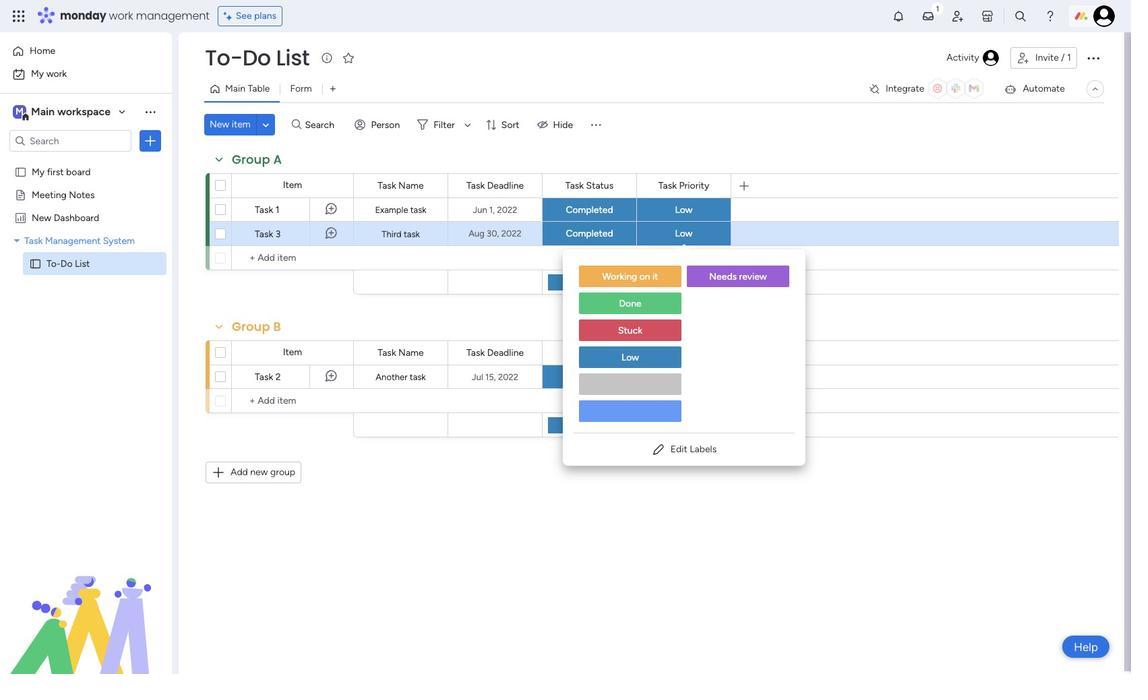 Task type: locate. For each thing, give the bounding box(es) containing it.
0 vertical spatial do
[[243, 42, 271, 73]]

2 vertical spatial task
[[410, 372, 426, 382]]

option
[[0, 159, 172, 162], [579, 374, 682, 395], [579, 401, 682, 422]]

new inside button
[[210, 119, 229, 130]]

hide button
[[532, 114, 581, 136]]

Task Deadline field
[[463, 178, 527, 193], [463, 346, 527, 360]]

1 vertical spatial 2022
[[502, 229, 522, 239]]

item
[[283, 179, 302, 191], [283, 347, 302, 358]]

needs review
[[710, 271, 767, 283]]

to- down management
[[47, 258, 61, 269]]

status down stuck option
[[586, 347, 614, 358]]

1 horizontal spatial public board image
[[29, 257, 42, 270]]

list box
[[0, 157, 172, 457], [563, 255, 806, 433]]

task priority
[[659, 180, 710, 191], [659, 347, 710, 358]]

list up form
[[276, 42, 310, 73]]

public board image for meeting notes
[[14, 188, 27, 201]]

status for second task status field from the bottom
[[586, 180, 614, 191]]

3
[[276, 229, 281, 240]]

0 vertical spatial to-do list
[[205, 42, 310, 73]]

1 vertical spatial task deadline
[[467, 347, 524, 358]]

task name
[[378, 180, 424, 191], [378, 347, 424, 358]]

home
[[30, 45, 55, 57]]

0 vertical spatial name
[[399, 180, 424, 191]]

1 horizontal spatial to-do list
[[205, 42, 310, 73]]

1 task priority from the top
[[659, 180, 710, 191]]

task deadline field up jul 15, 2022
[[463, 346, 527, 360]]

name
[[399, 180, 424, 191], [399, 347, 424, 358]]

task right another
[[410, 372, 426, 382]]

1 horizontal spatial 1
[[1068, 52, 1072, 63]]

task status
[[566, 180, 614, 191], [566, 347, 614, 358]]

to- up main table button
[[205, 42, 243, 73]]

1 vertical spatial to-
[[47, 258, 61, 269]]

2 task priority field from the top
[[655, 346, 713, 360]]

1 vertical spatial + add item text field
[[239, 393, 348, 409]]

1 vertical spatial deadline
[[487, 347, 524, 358]]

lottie animation image
[[0, 538, 172, 674]]

task right third on the left of the page
[[404, 229, 420, 239]]

group inside field
[[232, 151, 270, 168]]

1 status from the top
[[586, 180, 614, 191]]

my
[[31, 68, 44, 80], [32, 166, 45, 177]]

2 status from the top
[[586, 347, 614, 358]]

0 vertical spatial task name
[[378, 180, 424, 191]]

status down menu image
[[586, 180, 614, 191]]

1 vertical spatial task status field
[[562, 346, 617, 360]]

0 vertical spatial 2022
[[497, 205, 518, 215]]

task name up "another task"
[[378, 347, 424, 358]]

1 group from the top
[[232, 151, 270, 168]]

another
[[376, 372, 408, 382]]

2022 for aug 30, 2022
[[502, 229, 522, 239]]

1 vertical spatial list
[[75, 258, 90, 269]]

1 vertical spatial task name field
[[375, 346, 427, 360]]

1 vertical spatial status
[[586, 347, 614, 358]]

task deadline up jun 1, 2022
[[467, 180, 524, 191]]

task deadline
[[467, 180, 524, 191], [467, 347, 524, 358]]

my down the home
[[31, 68, 44, 80]]

1 horizontal spatial to-
[[205, 42, 243, 73]]

new right public dashboard "icon"
[[32, 212, 51, 223]]

automate button
[[999, 78, 1071, 100]]

new for new dashboard
[[32, 212, 51, 223]]

add view image
[[330, 84, 336, 94]]

1 task deadline from the top
[[467, 180, 524, 191]]

0 horizontal spatial 1
[[276, 204, 280, 216]]

1 horizontal spatial list box
[[563, 255, 806, 433]]

to-
[[205, 42, 243, 73], [47, 258, 61, 269]]

main inside workspace selection element
[[31, 105, 55, 118]]

1 vertical spatial task deadline field
[[463, 346, 527, 360]]

2 item from the top
[[283, 347, 302, 358]]

my left "first"
[[32, 166, 45, 177]]

1 vertical spatial new
[[32, 212, 51, 223]]

group inside "field"
[[232, 318, 270, 335]]

public board image down 'task management system'
[[29, 257, 42, 270]]

new left item
[[210, 119, 229, 130]]

m
[[16, 106, 24, 117]]

1 item from the top
[[283, 179, 302, 191]]

monday work management
[[60, 8, 210, 24]]

1 vertical spatial completed
[[566, 228, 613, 239]]

0 horizontal spatial list
[[75, 258, 90, 269]]

low
[[675, 204, 693, 215], [675, 228, 693, 239], [622, 352, 639, 364], [675, 371, 693, 383]]

workspace selection element
[[13, 104, 113, 121]]

1 vertical spatial options image
[[144, 134, 157, 148]]

1 task status from the top
[[566, 180, 614, 191]]

work down the home
[[46, 68, 67, 80]]

work right monday
[[109, 8, 133, 24]]

1 vertical spatial priority
[[679, 347, 710, 358]]

task 2
[[255, 372, 281, 383]]

to-do list down management
[[47, 258, 90, 269]]

task for example task
[[411, 205, 427, 215]]

new inside list box
[[32, 212, 51, 223]]

task status for second task status field from the bottom
[[566, 180, 614, 191]]

0 vertical spatial task status
[[566, 180, 614, 191]]

edit labels button
[[574, 439, 795, 461]]

task 3
[[255, 229, 281, 240]]

+ add item text field down 3
[[239, 250, 348, 266]]

name up 'example task'
[[399, 180, 424, 191]]

task priority for second task priority field
[[659, 347, 710, 358]]

0 horizontal spatial list box
[[0, 157, 172, 457]]

form
[[290, 83, 312, 94]]

1 vertical spatial my
[[32, 166, 45, 177]]

task deadline field up jun 1, 2022
[[463, 178, 527, 193]]

1 vertical spatial 1
[[276, 204, 280, 216]]

2 task priority from the top
[[659, 347, 710, 358]]

Group A field
[[229, 151, 285, 169]]

status
[[586, 180, 614, 191], [586, 347, 614, 358]]

task status down stuck option
[[566, 347, 614, 358]]

low inside option
[[622, 352, 639, 364]]

0 vertical spatial public board image
[[14, 188, 27, 201]]

1 vertical spatial item
[[283, 347, 302, 358]]

arrow down image
[[460, 117, 476, 133]]

system
[[103, 235, 135, 246]]

0 vertical spatial task status field
[[562, 178, 617, 193]]

0 vertical spatial main
[[225, 83, 246, 94]]

0 vertical spatial work
[[109, 8, 133, 24]]

task management system
[[24, 235, 135, 246]]

edit
[[671, 444, 688, 455]]

priority
[[679, 180, 710, 191], [679, 347, 710, 358]]

2 task name field from the top
[[375, 346, 427, 360]]

public board image
[[14, 188, 27, 201], [29, 257, 42, 270]]

1 horizontal spatial new
[[210, 119, 229, 130]]

0 horizontal spatial public board image
[[14, 188, 27, 201]]

1 vertical spatial to-do list
[[47, 258, 90, 269]]

home option
[[8, 40, 164, 62]]

group left b
[[232, 318, 270, 335]]

+ add item text field down '2'
[[239, 393, 348, 409]]

2022 right 30,
[[502, 229, 522, 239]]

main workspace
[[31, 105, 111, 118]]

0 vertical spatial option
[[0, 159, 172, 162]]

see plans button
[[218, 6, 283, 26]]

workspace image
[[13, 105, 26, 119]]

0 vertical spatial options image
[[1086, 50, 1102, 66]]

2022 for jul 15, 2022
[[498, 372, 519, 382]]

1 vertical spatial do
[[61, 258, 73, 269]]

2 task status field from the top
[[562, 346, 617, 360]]

do up "table"
[[243, 42, 271, 73]]

2 vertical spatial 2022
[[498, 372, 519, 382]]

2022
[[497, 205, 518, 215], [502, 229, 522, 239], [498, 372, 519, 382]]

deadline
[[487, 180, 524, 191], [487, 347, 524, 358]]

task 1
[[255, 204, 280, 216]]

lottie animation element
[[0, 538, 172, 674]]

1 horizontal spatial options image
[[1086, 50, 1102, 66]]

0 vertical spatial group
[[232, 151, 270, 168]]

1 up 3
[[276, 204, 280, 216]]

2 group from the top
[[232, 318, 270, 335]]

Search field
[[302, 115, 342, 134]]

see
[[236, 10, 252, 22]]

task for third task
[[404, 229, 420, 239]]

1 task status field from the top
[[562, 178, 617, 193]]

1 vertical spatial group
[[232, 318, 270, 335]]

1 vertical spatial name
[[399, 347, 424, 358]]

0 horizontal spatial main
[[31, 105, 55, 118]]

task deadline up jul 15, 2022
[[467, 347, 524, 358]]

Task Status field
[[562, 178, 617, 193], [562, 346, 617, 360]]

0 horizontal spatial to-do list
[[47, 258, 90, 269]]

0 vertical spatial completed
[[566, 204, 613, 215]]

meeting notes
[[32, 189, 95, 200]]

2 priority from the top
[[679, 347, 710, 358]]

v2 search image
[[292, 117, 302, 132]]

list
[[276, 42, 310, 73], [75, 258, 90, 269]]

deadline up jun 1, 2022
[[487, 180, 524, 191]]

list box containing my first board
[[0, 157, 172, 457]]

0 vertical spatial task name field
[[375, 178, 427, 193]]

form button
[[280, 78, 322, 100]]

group b
[[232, 318, 281, 335]]

1 vertical spatial task priority field
[[655, 346, 713, 360]]

do down management
[[61, 258, 73, 269]]

0 vertical spatial my
[[31, 68, 44, 80]]

options image down workspace options icon
[[144, 134, 157, 148]]

0 horizontal spatial do
[[61, 258, 73, 269]]

name up "another task"
[[399, 347, 424, 358]]

main for main table
[[225, 83, 246, 94]]

1 vertical spatial task priority
[[659, 347, 710, 358]]

2022 right 15,
[[498, 372, 519, 382]]

Task Name field
[[375, 178, 427, 193], [375, 346, 427, 360]]

main inside button
[[225, 83, 246, 94]]

2 task deadline from the top
[[467, 347, 524, 358]]

edit labels
[[671, 444, 717, 455]]

0 vertical spatial item
[[283, 179, 302, 191]]

work
[[109, 8, 133, 24], [46, 68, 67, 80]]

1 vertical spatial work
[[46, 68, 67, 80]]

new item button
[[204, 114, 256, 136]]

0 vertical spatial status
[[586, 180, 614, 191]]

item down group a field
[[283, 179, 302, 191]]

deadline up jul 15, 2022
[[487, 347, 524, 358]]

main
[[225, 83, 246, 94], [31, 105, 55, 118]]

my inside "option"
[[31, 68, 44, 80]]

list inside list box
[[75, 258, 90, 269]]

jul 15, 2022
[[472, 372, 519, 382]]

needs review option
[[687, 266, 790, 289]]

task status field down stuck option
[[562, 346, 617, 360]]

list down 'task management system'
[[75, 258, 90, 269]]

0 horizontal spatial new
[[32, 212, 51, 223]]

Task Priority field
[[655, 178, 713, 193], [655, 346, 713, 360]]

main right workspace image
[[31, 105, 55, 118]]

group left 'a'
[[232, 151, 270, 168]]

public dashboard image
[[14, 211, 27, 224]]

0 vertical spatial task priority field
[[655, 178, 713, 193]]

0 vertical spatial 1
[[1068, 52, 1072, 63]]

to-do list
[[205, 42, 310, 73], [47, 258, 90, 269]]

my work
[[31, 68, 67, 80]]

group for group b
[[232, 318, 270, 335]]

task name field up "another task"
[[375, 346, 427, 360]]

my inside list box
[[32, 166, 45, 177]]

1 right /
[[1068, 52, 1072, 63]]

main left "table"
[[225, 83, 246, 94]]

help button
[[1063, 636, 1110, 658]]

do
[[243, 42, 271, 73], [61, 258, 73, 269]]

1 deadline from the top
[[487, 180, 524, 191]]

work for monday
[[109, 8, 133, 24]]

public board image down public board icon
[[14, 188, 27, 201]]

to-do list up "table"
[[205, 42, 310, 73]]

1 vertical spatial task
[[404, 229, 420, 239]]

options image
[[1086, 50, 1102, 66], [144, 134, 157, 148]]

1 vertical spatial public board image
[[29, 257, 42, 270]]

0 horizontal spatial to-
[[47, 258, 61, 269]]

0 vertical spatial task deadline
[[467, 180, 524, 191]]

1 task name field from the top
[[375, 178, 427, 193]]

invite / 1
[[1036, 52, 1072, 63]]

1 horizontal spatial work
[[109, 8, 133, 24]]

see plans
[[236, 10, 277, 22]]

2 task status from the top
[[566, 347, 614, 358]]

completed
[[566, 204, 613, 215], [566, 228, 613, 239], [566, 371, 613, 383]]

task
[[411, 205, 427, 215], [404, 229, 420, 239], [410, 372, 426, 382]]

done option
[[579, 293, 682, 316]]

add new group
[[231, 467, 295, 478]]

+ Add item text field
[[239, 250, 348, 266], [239, 393, 348, 409]]

2022 right 1,
[[497, 205, 518, 215]]

Search in workspace field
[[28, 133, 113, 149]]

3 completed from the top
[[566, 371, 613, 383]]

0 horizontal spatial work
[[46, 68, 67, 80]]

1 vertical spatial main
[[31, 105, 55, 118]]

0 vertical spatial task priority
[[659, 180, 710, 191]]

new
[[210, 119, 229, 130], [32, 212, 51, 223]]

review
[[740, 271, 767, 283]]

0 vertical spatial new
[[210, 119, 229, 130]]

work inside "option"
[[46, 68, 67, 80]]

notes
[[69, 189, 95, 200]]

0 vertical spatial + add item text field
[[239, 250, 348, 266]]

2 + add item text field from the top
[[239, 393, 348, 409]]

aug
[[469, 229, 485, 239]]

0 vertical spatial deadline
[[487, 180, 524, 191]]

0 vertical spatial task
[[411, 205, 427, 215]]

0 vertical spatial task deadline field
[[463, 178, 527, 193]]

0 vertical spatial to-
[[205, 42, 243, 73]]

0 vertical spatial priority
[[679, 180, 710, 191]]

2022 for jun 1, 2022
[[497, 205, 518, 215]]

task status field down menu image
[[562, 178, 617, 193]]

help image
[[1044, 9, 1057, 23]]

task right "example"
[[411, 205, 427, 215]]

1 task priority field from the top
[[655, 178, 713, 193]]

options image right /
[[1086, 50, 1102, 66]]

0 vertical spatial list
[[276, 42, 310, 73]]

item for a
[[283, 179, 302, 191]]

1 horizontal spatial main
[[225, 83, 246, 94]]

task name field up 'example task'
[[375, 178, 427, 193]]

task status down menu image
[[566, 180, 614, 191]]

1
[[1068, 52, 1072, 63], [276, 204, 280, 216]]

task name up 'example task'
[[378, 180, 424, 191]]

2 vertical spatial completed
[[566, 371, 613, 383]]

1 vertical spatial task status
[[566, 347, 614, 358]]

1 task deadline field from the top
[[463, 178, 527, 193]]

item down group b "field"
[[283, 347, 302, 358]]

1 vertical spatial task name
[[378, 347, 424, 358]]

1 horizontal spatial list
[[276, 42, 310, 73]]

2 deadline from the top
[[487, 347, 524, 358]]



Task type: describe. For each thing, give the bounding box(es) containing it.
1,
[[490, 205, 495, 215]]

menu image
[[590, 118, 603, 132]]

my for my first board
[[32, 166, 45, 177]]

work for my
[[46, 68, 67, 80]]

monday marketplace image
[[981, 9, 995, 23]]

2 task name from the top
[[378, 347, 424, 358]]

group
[[270, 467, 295, 478]]

public board image
[[14, 165, 27, 178]]

to-do list inside list box
[[47, 258, 90, 269]]

task inside list box
[[24, 235, 43, 246]]

integrate button
[[863, 75, 994, 103]]

notifications image
[[892, 9, 906, 23]]

needs
[[710, 271, 737, 283]]

filter
[[434, 119, 455, 130]]

person button
[[350, 114, 408, 136]]

item
[[232, 119, 251, 130]]

third
[[382, 229, 402, 239]]

main table button
[[204, 78, 280, 100]]

To-Do List field
[[202, 42, 313, 73]]

my first board
[[32, 166, 91, 177]]

first
[[47, 166, 64, 177]]

b
[[273, 318, 281, 335]]

1 name from the top
[[399, 180, 424, 191]]

low option
[[579, 347, 682, 370]]

management
[[45, 235, 101, 246]]

plans
[[254, 10, 277, 22]]

stuck option
[[579, 320, 682, 343]]

invite members image
[[952, 9, 965, 23]]

new item
[[210, 119, 251, 130]]

workspace
[[57, 105, 111, 118]]

group for group a
[[232, 151, 270, 168]]

caret down image
[[14, 236, 20, 245]]

new dashboard
[[32, 212, 99, 223]]

update feed image
[[922, 9, 935, 23]]

filter button
[[412, 114, 476, 136]]

jul
[[472, 372, 483, 382]]

my work option
[[8, 63, 164, 85]]

add
[[231, 467, 248, 478]]

1 completed from the top
[[566, 204, 613, 215]]

dashboard
[[54, 212, 99, 223]]

task for another task
[[410, 372, 426, 382]]

1 horizontal spatial do
[[243, 42, 271, 73]]

2
[[276, 372, 281, 383]]

working on it option
[[579, 266, 682, 289]]

stuck
[[618, 325, 643, 337]]

status for first task status field from the bottom
[[586, 347, 614, 358]]

1 priority from the top
[[679, 180, 710, 191]]

jun 1, 2022
[[473, 205, 518, 215]]

aug 30, 2022
[[469, 229, 522, 239]]

Group B field
[[229, 318, 285, 336]]

activity
[[947, 52, 980, 63]]

show board description image
[[319, 51, 335, 65]]

working
[[603, 271, 637, 283]]

help
[[1074, 640, 1099, 654]]

example task
[[375, 205, 427, 215]]

jun
[[473, 205, 487, 215]]

2 task deadline field from the top
[[463, 346, 527, 360]]

add new group button
[[206, 462, 302, 484]]

sort button
[[480, 114, 528, 136]]

table
[[248, 83, 270, 94]]

item for b
[[283, 347, 302, 358]]

group a
[[232, 151, 282, 168]]

labels
[[690, 444, 717, 455]]

workspace options image
[[144, 105, 157, 119]]

example
[[375, 205, 408, 215]]

a
[[273, 151, 282, 168]]

my for my work
[[31, 68, 44, 80]]

1 vertical spatial option
[[579, 374, 682, 395]]

2 vertical spatial option
[[579, 401, 682, 422]]

public board image for to-do list
[[29, 257, 42, 270]]

new for new item
[[210, 119, 229, 130]]

automate
[[1023, 83, 1066, 94]]

1 image
[[932, 1, 944, 16]]

management
[[136, 8, 210, 24]]

my work link
[[8, 63, 164, 85]]

board
[[66, 166, 91, 177]]

1 + add item text field from the top
[[239, 250, 348, 266]]

task priority for 2nd task priority field from the bottom
[[659, 180, 710, 191]]

another task
[[376, 372, 426, 382]]

monday
[[60, 8, 106, 24]]

hide
[[553, 119, 573, 130]]

kendall parks image
[[1094, 5, 1115, 27]]

list box containing working on it
[[563, 255, 806, 433]]

select product image
[[12, 9, 26, 23]]

third task
[[382, 229, 420, 239]]

activity button
[[942, 47, 1006, 69]]

search everything image
[[1014, 9, 1028, 23]]

do inside list box
[[61, 258, 73, 269]]

1 inside button
[[1068, 52, 1072, 63]]

collapse board header image
[[1091, 84, 1101, 94]]

working on it
[[603, 271, 659, 283]]

main table
[[225, 83, 270, 94]]

it
[[653, 271, 659, 283]]

sort
[[502, 119, 520, 130]]

new
[[250, 467, 268, 478]]

integrate
[[886, 83, 925, 94]]

invite
[[1036, 52, 1059, 63]]

done
[[619, 298, 642, 310]]

angle down image
[[263, 120, 269, 130]]

/
[[1062, 52, 1065, 63]]

2 completed from the top
[[566, 228, 613, 239]]

task status for first task status field from the bottom
[[566, 347, 614, 358]]

0 horizontal spatial options image
[[144, 134, 157, 148]]

meeting
[[32, 189, 67, 200]]

main for main workspace
[[31, 105, 55, 118]]

15,
[[486, 372, 496, 382]]

person
[[371, 119, 400, 130]]

1 task name from the top
[[378, 180, 424, 191]]

on
[[640, 271, 651, 283]]

add to favorites image
[[342, 51, 356, 64]]

2 name from the top
[[399, 347, 424, 358]]

invite / 1 button
[[1011, 47, 1078, 69]]

30,
[[487, 229, 499, 239]]

home link
[[8, 40, 164, 62]]



Task type: vqa. For each thing, say whether or not it's contained in the screenshot.
1st Task Deadline field from the bottom of the page's deadline
yes



